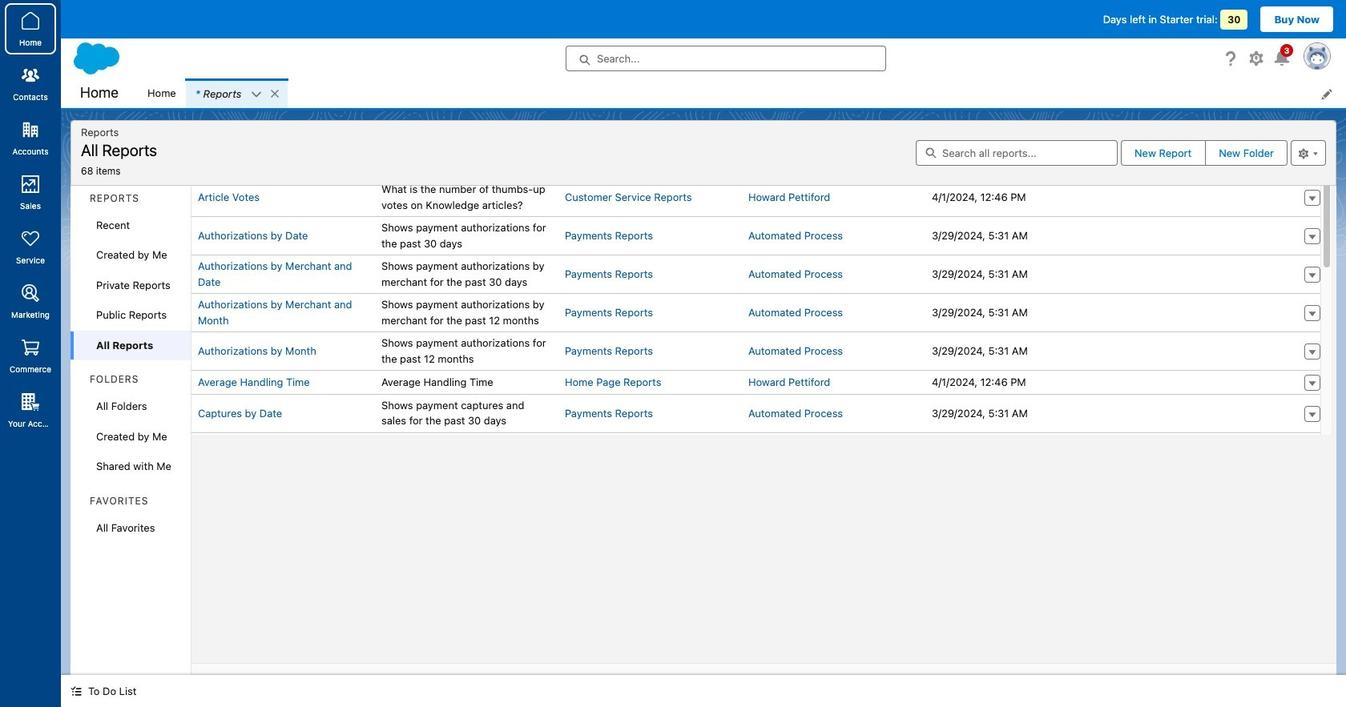 Task type: vqa. For each thing, say whether or not it's contained in the screenshot.
Search All Reports... text box
yes



Task type: locate. For each thing, give the bounding box(es) containing it.
cell
[[1109, 178, 1293, 217], [1109, 217, 1293, 255], [1109, 255, 1293, 294], [1109, 294, 1293, 332], [1109, 332, 1293, 371], [1109, 371, 1293, 394], [1109, 394, 1293, 433], [375, 433, 559, 487], [559, 433, 742, 487], [742, 433, 926, 487], [926, 433, 1109, 487], [1109, 433, 1293, 487], [1293, 433, 1333, 487]]

text default image
[[270, 88, 281, 99], [251, 89, 262, 100]]

list
[[138, 79, 1347, 108]]

Search all reports... text field
[[916, 140, 1118, 166]]

text default image
[[71, 686, 82, 698]]

list item
[[186, 79, 288, 108]]

0 horizontal spatial text default image
[[251, 89, 262, 100]]



Task type: describe. For each thing, give the bounding box(es) containing it.
1 horizontal spatial text default image
[[270, 88, 281, 99]]



